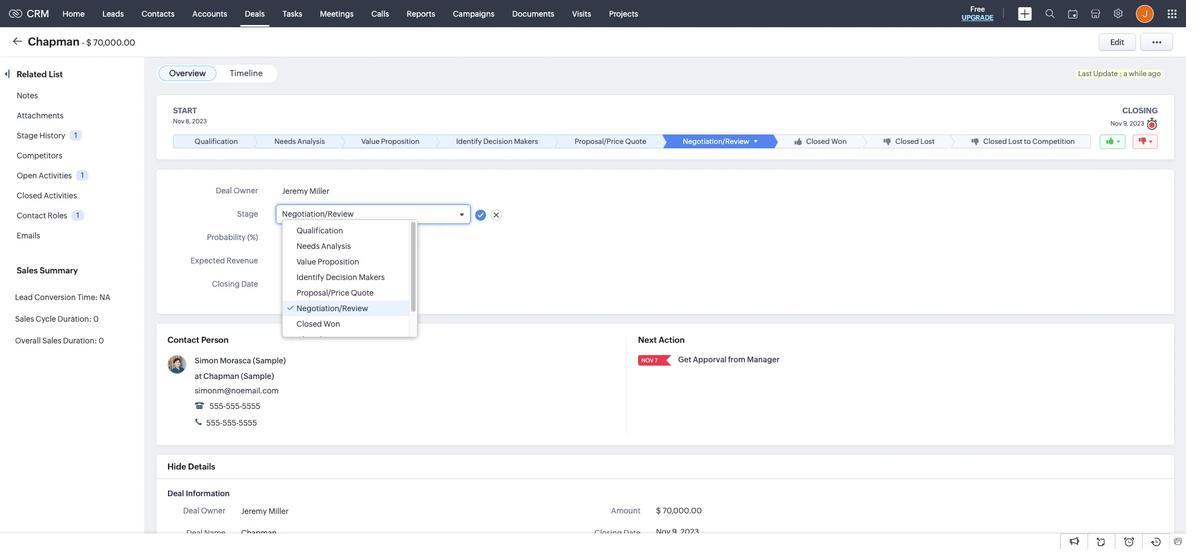 Task type: locate. For each thing, give the bounding box(es) containing it.
decision
[[484, 138, 513, 146], [326, 274, 357, 282]]

0 horizontal spatial chapman
[[28, 35, 80, 48]]

0 down time:
[[93, 315, 99, 324]]

list
[[49, 70, 63, 79]]

sales
[[17, 266, 38, 276], [15, 315, 34, 324], [42, 337, 61, 346]]

0 horizontal spatial closing date
[[212, 280, 258, 289]]

profile element
[[1130, 0, 1161, 27]]

$ down 90
[[282, 257, 287, 266]]

upgrade
[[962, 14, 994, 22]]

0 horizontal spatial contact
[[17, 212, 46, 220]]

1 horizontal spatial closed won
[[807, 138, 847, 146]]

proposal/price quote
[[575, 138, 647, 146], [297, 289, 374, 298]]

0 horizontal spatial proposal/price quote
[[297, 289, 374, 298]]

closed
[[807, 138, 830, 146], [896, 138, 919, 146], [984, 138, 1007, 146], [17, 191, 42, 200], [297, 320, 322, 329], [297, 336, 322, 345]]

1 vertical spatial needs
[[297, 242, 320, 251]]

2 horizontal spatial $
[[656, 507, 661, 516]]

contact for contact person
[[168, 336, 199, 345]]

jeremy miller for stage
[[282, 187, 330, 196]]

9,
[[1124, 120, 1129, 127], [298, 280, 305, 289], [672, 528, 679, 537]]

jeremy for stage
[[282, 187, 308, 196]]

closing down "amount"
[[595, 529, 622, 538]]

0 vertical spatial stage
[[17, 131, 38, 140]]

identify decision makers
[[456, 138, 538, 146], [297, 274, 385, 282]]

0 horizontal spatial makers
[[359, 274, 385, 282]]

nov down last update : a while ago
[[1111, 120, 1123, 127]]

0 vertical spatial closing date
[[212, 280, 258, 289]]

from
[[728, 356, 746, 365]]

0 horizontal spatial $
[[86, 38, 92, 47]]

duration: for sales cycle duration:
[[58, 315, 92, 324]]

2 horizontal spatial chapman
[[241, 529, 277, 538]]

2 vertical spatial $
[[656, 507, 661, 516]]

hide
[[168, 463, 186, 472]]

9, down $ 63,000.00
[[298, 280, 305, 289]]

1 vertical spatial closed won
[[297, 320, 340, 329]]

2 horizontal spatial lost
[[1009, 138, 1023, 146]]

1 vertical spatial identify
[[297, 274, 324, 282]]

owner for stage
[[234, 187, 258, 195]]

profile image
[[1137, 5, 1154, 23]]

$ right - on the top left
[[86, 38, 92, 47]]

contact up simon
[[168, 336, 199, 345]]

negotiation/review
[[683, 138, 750, 146], [282, 210, 354, 219], [297, 305, 368, 314]]

$ 63,000.00
[[282, 257, 329, 266]]

value proposition
[[362, 138, 420, 146], [297, 258, 359, 267]]

qualification
[[195, 138, 238, 146], [297, 227, 343, 236]]

5555 down simonm@noemail.com
[[242, 403, 261, 411]]

1 vertical spatial miller
[[269, 508, 289, 517]]

activities for closed activities
[[44, 191, 77, 200]]

proposal/price
[[575, 138, 624, 146], [297, 289, 349, 298]]

deals
[[245, 9, 265, 18]]

at chapman (sample)
[[195, 372, 274, 381]]

duration: for overall sales duration:
[[63, 337, 97, 346]]

0 vertical spatial proposition
[[381, 138, 420, 146]]

closing date down revenue
[[212, 280, 258, 289]]

campaigns
[[453, 9, 495, 18]]

competition
[[1033, 138, 1076, 146]]

nov 9, 2023 down $ 63,000.00
[[282, 280, 325, 289]]

1 horizontal spatial proposal/price quote
[[575, 138, 647, 146]]

visits
[[572, 9, 592, 18]]

1 vertical spatial closing
[[595, 529, 622, 538]]

1 horizontal spatial decision
[[484, 138, 513, 146]]

0 vertical spatial 9,
[[1124, 120, 1129, 127]]

(sample) right morasca
[[253, 357, 286, 366]]

-
[[82, 38, 85, 47]]

9, down $  70,000.00
[[672, 528, 679, 537]]

0 vertical spatial decision
[[484, 138, 513, 146]]

emails
[[17, 232, 40, 240]]

deal owner for stage
[[216, 187, 258, 195]]

contact for contact roles
[[17, 212, 46, 220]]

chapman
[[28, 35, 80, 48], [203, 372, 239, 381], [241, 529, 277, 538]]

2023 inside start nov 8, 2023
[[192, 118, 207, 125]]

summary
[[40, 266, 78, 276]]

1 horizontal spatial needs
[[297, 242, 320, 251]]

chapman down morasca
[[203, 372, 239, 381]]

1 horizontal spatial contact
[[168, 336, 199, 345]]

tree
[[283, 221, 418, 348]]

stage up competitors link
[[17, 131, 38, 140]]

0 vertical spatial 1
[[74, 131, 77, 140]]

1 vertical spatial chapman
[[203, 372, 239, 381]]

jeremy for deal name
[[241, 508, 267, 517]]

$  70,000.00
[[656, 507, 702, 516]]

1 horizontal spatial qualification
[[297, 227, 343, 236]]

get apporval from manager
[[679, 356, 780, 365]]

stage for stage history
[[17, 131, 38, 140]]

deal owner
[[216, 187, 258, 195], [183, 507, 226, 516]]

search element
[[1039, 0, 1062, 27]]

1 vertical spatial value
[[297, 258, 316, 267]]

accounts link
[[184, 0, 236, 27]]

1 vertical spatial duration:
[[63, 337, 97, 346]]

0 vertical spatial closing
[[212, 280, 240, 289]]

duration: down the lead conversion time: na
[[58, 315, 92, 324]]

sales left cycle
[[15, 315, 34, 324]]

1 horizontal spatial 70,000.00
[[663, 507, 702, 516]]

1 horizontal spatial nov 9, 2023
[[656, 528, 699, 537]]

(sample)
[[253, 357, 286, 366], [241, 372, 274, 381]]

0 down na
[[99, 337, 104, 346]]

deal information
[[168, 490, 230, 499]]

free upgrade
[[962, 5, 994, 22]]

time:
[[77, 293, 98, 302]]

(%)
[[247, 233, 258, 242]]

nov
[[173, 118, 184, 125], [1111, 120, 1123, 127], [282, 280, 297, 289], [642, 358, 654, 364], [656, 528, 671, 537]]

1 vertical spatial closing date
[[595, 529, 641, 538]]

jeremy miller
[[282, 187, 330, 196], [241, 508, 289, 517]]

sales up lead
[[17, 266, 38, 276]]

nov 9, 2023
[[282, 280, 325, 289], [656, 528, 699, 537]]

2023 right 8,
[[192, 118, 207, 125]]

duration: down sales cycle duration: 0
[[63, 337, 97, 346]]

0 vertical spatial negotiation/review
[[683, 138, 750, 146]]

1 vertical spatial proposal/price
[[297, 289, 349, 298]]

(sample) down simon morasca (sample) link
[[241, 372, 274, 381]]

needs
[[275, 138, 296, 146], [297, 242, 320, 251]]

nov down $  70,000.00
[[656, 528, 671, 537]]

qualification up 63,000.00
[[297, 227, 343, 236]]

nov 7
[[642, 358, 658, 364]]

1 vertical spatial decision
[[326, 274, 357, 282]]

$
[[86, 38, 92, 47], [282, 257, 287, 266], [656, 507, 661, 516]]

stage up (%)
[[237, 210, 258, 219]]

owner up (%)
[[234, 187, 258, 195]]

date down "amount"
[[624, 529, 641, 538]]

0 vertical spatial miller
[[310, 187, 330, 196]]

competitors
[[17, 151, 62, 160]]

expected
[[191, 257, 225, 266]]

0 horizontal spatial miller
[[269, 508, 289, 517]]

1 vertical spatial makers
[[359, 274, 385, 282]]

ago
[[1149, 70, 1162, 78]]

owner
[[234, 187, 258, 195], [201, 507, 226, 516]]

1 vertical spatial stage
[[237, 210, 258, 219]]

calls
[[372, 9, 389, 18]]

sales for sales cycle duration: 0
[[15, 315, 34, 324]]

0 vertical spatial needs
[[275, 138, 296, 146]]

sales for sales summary
[[17, 266, 38, 276]]

closing date down "amount"
[[595, 529, 641, 538]]

0 horizontal spatial value proposition
[[297, 258, 359, 267]]

deal owner up probability (%)
[[216, 187, 258, 195]]

2023 inside closing nov 9, 2023
[[1130, 120, 1145, 127]]

closing nov 9, 2023
[[1111, 106, 1158, 127]]

1 vertical spatial owner
[[201, 507, 226, 516]]

1 right history
[[74, 131, 77, 140]]

overall sales duration: 0
[[15, 337, 104, 346]]

1 horizontal spatial identify
[[456, 138, 482, 146]]

$ right "amount"
[[656, 507, 661, 516]]

1 right 'roles'
[[76, 211, 79, 220]]

conversion
[[34, 293, 76, 302]]

deal owner down information
[[183, 507, 226, 516]]

negotiation/review inside tree
[[297, 305, 368, 314]]

1 horizontal spatial closing
[[595, 529, 622, 538]]

2023 down 'closing'
[[1130, 120, 1145, 127]]

activities up closed activities
[[39, 171, 72, 180]]

1 horizontal spatial owner
[[234, 187, 258, 195]]

0 vertical spatial 0
[[93, 315, 99, 324]]

date down revenue
[[241, 280, 258, 289]]

1 vertical spatial identify decision makers
[[297, 274, 385, 282]]

555-555-5555
[[208, 403, 261, 411], [205, 419, 257, 428]]

owner for deal name
[[201, 507, 226, 516]]

0 vertical spatial owner
[[234, 187, 258, 195]]

0 vertical spatial deal owner
[[216, 187, 258, 195]]

miller
[[310, 187, 330, 196], [269, 508, 289, 517]]

closing
[[212, 280, 240, 289], [595, 529, 622, 538]]

contact up emails link at left top
[[17, 212, 46, 220]]

2 vertical spatial 9,
[[672, 528, 679, 537]]

activities
[[39, 171, 72, 180], [44, 191, 77, 200]]

$ for expected revenue
[[282, 257, 287, 266]]

1 vertical spatial proposition
[[318, 258, 359, 267]]

1 horizontal spatial value
[[362, 138, 380, 146]]

1 vertical spatial date
[[624, 529, 641, 538]]

1 horizontal spatial jeremy
[[282, 187, 308, 196]]

0 horizontal spatial qualification
[[195, 138, 238, 146]]

chapman (sample) link
[[203, 372, 274, 381]]

last
[[1079, 70, 1093, 78]]

0 vertical spatial won
[[832, 138, 847, 146]]

chapman left - on the top left
[[28, 35, 80, 48]]

chapman right name
[[241, 529, 277, 538]]

deal
[[216, 187, 232, 195], [168, 490, 184, 499], [183, 507, 199, 516], [187, 529, 203, 538]]

create menu element
[[1012, 0, 1039, 27]]

edit
[[1111, 38, 1125, 46]]

needs analysis
[[275, 138, 325, 146], [297, 242, 351, 251]]

1 vertical spatial jeremy
[[241, 508, 267, 517]]

1 vertical spatial deal owner
[[183, 507, 226, 516]]

nov 9, 2023 down $  70,000.00
[[656, 528, 699, 537]]

qualification down start nov 8, 2023
[[195, 138, 238, 146]]

sales down sales cycle duration: 0
[[42, 337, 61, 346]]

2023 down 63,000.00
[[306, 280, 325, 289]]

0 horizontal spatial closed won
[[297, 320, 340, 329]]

0 horizontal spatial stage
[[17, 131, 38, 140]]

contacts
[[142, 9, 175, 18]]

1 horizontal spatial $
[[282, 257, 287, 266]]

0 horizontal spatial identify decision makers
[[297, 274, 385, 282]]

1 horizontal spatial lost
[[921, 138, 935, 146]]

simonm@noemail.com link
[[195, 387, 279, 396]]

open activities link
[[17, 171, 72, 180]]

contact
[[17, 212, 46, 220], [168, 336, 199, 345]]

next action
[[638, 336, 685, 345]]

1 vertical spatial contact
[[168, 336, 199, 345]]

tree containing qualification
[[283, 221, 418, 348]]

owner down information
[[201, 507, 226, 516]]

63,000.00
[[289, 257, 329, 266]]

2 vertical spatial chapman
[[241, 529, 277, 538]]

notes link
[[17, 91, 38, 100]]

1 right open activities
[[81, 171, 84, 180]]

1 vertical spatial jeremy miller
[[241, 508, 289, 517]]

0 vertical spatial date
[[241, 280, 258, 289]]

5555 down simonm@noemail.com link
[[239, 419, 257, 428]]

1 horizontal spatial miller
[[310, 187, 330, 196]]

1 vertical spatial negotiation/review
[[282, 210, 354, 219]]

0 vertical spatial contact
[[17, 212, 46, 220]]

1 horizontal spatial date
[[624, 529, 641, 538]]

2 vertical spatial 1
[[76, 211, 79, 220]]

0 horizontal spatial closing
[[212, 280, 240, 289]]

nov inside closing nov 9, 2023
[[1111, 120, 1123, 127]]

stage
[[17, 131, 38, 140], [237, 210, 258, 219]]

deals link
[[236, 0, 274, 27]]

closed won
[[807, 138, 847, 146], [297, 320, 340, 329]]

9, down 'closing'
[[1124, 120, 1129, 127]]

overview link
[[169, 68, 206, 78]]

to
[[1025, 138, 1032, 146]]

miller for deal name
[[269, 508, 289, 517]]

activities up 'roles'
[[44, 191, 77, 200]]

start nov 8, 2023
[[173, 106, 207, 125]]

2023
[[192, 118, 207, 125], [1130, 120, 1145, 127], [306, 280, 325, 289], [681, 528, 699, 537]]

at
[[195, 372, 202, 381]]

nov left 8,
[[173, 118, 184, 125]]

0 vertical spatial duration:
[[58, 315, 92, 324]]

closing down the expected revenue
[[212, 280, 240, 289]]

0 horizontal spatial proposition
[[318, 258, 359, 267]]

1 vertical spatial 0
[[99, 337, 104, 346]]



Task type: describe. For each thing, give the bounding box(es) containing it.
1 for stage history
[[74, 131, 77, 140]]

sales cycle duration: 0
[[15, 315, 99, 324]]

roles
[[48, 212, 67, 220]]

na
[[99, 293, 111, 302]]

0 for sales cycle duration: 0
[[93, 315, 99, 324]]

activities for open activities
[[39, 171, 72, 180]]

jeremy miller for deal name
[[241, 508, 289, 517]]

0 horizontal spatial value
[[297, 258, 316, 267]]

1 vertical spatial quote
[[351, 289, 374, 298]]

1 vertical spatial value proposition
[[297, 258, 359, 267]]

0 vertical spatial qualification
[[195, 138, 238, 146]]

accounts
[[193, 9, 227, 18]]

0 vertical spatial value proposition
[[362, 138, 420, 146]]

1 horizontal spatial quote
[[625, 138, 647, 146]]

1 vertical spatial analysis
[[321, 242, 351, 251]]

crm
[[27, 8, 49, 19]]

closed lost inside tree
[[297, 336, 339, 345]]

0 horizontal spatial lost
[[324, 336, 339, 345]]

miller for stage
[[310, 187, 330, 196]]

meetings link
[[311, 0, 363, 27]]

1 for contact roles
[[76, 211, 79, 220]]

reports
[[407, 9, 435, 18]]

0 vertical spatial analysis
[[298, 138, 325, 146]]

chapman - $ 70,000.00
[[28, 35, 135, 48]]

hide details
[[168, 463, 215, 472]]

while
[[1129, 70, 1147, 78]]

open activities
[[17, 171, 72, 180]]

0 vertical spatial closed won
[[807, 138, 847, 146]]

contact roles link
[[17, 212, 67, 220]]

projects link
[[600, 0, 648, 27]]

information
[[186, 490, 230, 499]]

competitors link
[[17, 151, 62, 160]]

manager
[[747, 356, 780, 365]]

1 for open activities
[[81, 171, 84, 180]]

0 vertical spatial 555-555-5555
[[208, 403, 261, 411]]

stage history
[[17, 131, 65, 140]]

1 horizontal spatial proposal/price
[[575, 138, 624, 146]]

$ for amount
[[656, 507, 661, 516]]

stage for stage
[[237, 210, 258, 219]]

0 vertical spatial 5555
[[242, 403, 261, 411]]

closed activities
[[17, 191, 77, 200]]

0 vertical spatial nov 9, 2023
[[282, 280, 325, 289]]

person
[[201, 336, 229, 345]]

edit button
[[1099, 33, 1137, 51]]

deal name
[[187, 529, 226, 538]]

$ inside chapman - $ 70,000.00
[[86, 38, 92, 47]]

0 vertical spatial identify
[[456, 138, 482, 146]]

closed activities link
[[17, 191, 77, 200]]

campaigns link
[[444, 0, 504, 27]]

9, inside closing nov 9, 2023
[[1124, 120, 1129, 127]]

deal down the 'deal information'
[[183, 507, 199, 516]]

negotiation/review inside field
[[282, 210, 354, 219]]

expected revenue
[[191, 257, 258, 266]]

deal up probability on the left top of the page
[[216, 187, 232, 195]]

free
[[971, 5, 986, 13]]

2 vertical spatial sales
[[42, 337, 61, 346]]

nov inside start nov 8, 2023
[[173, 118, 184, 125]]

simon morasca (sample) link
[[195, 357, 286, 366]]

closed lost to competition
[[984, 138, 1076, 146]]

projects
[[609, 9, 639, 18]]

nov down $ 63,000.00
[[282, 280, 297, 289]]

lead conversion time: na
[[15, 293, 111, 302]]

sales summary
[[17, 266, 78, 276]]

0 horizontal spatial needs
[[275, 138, 296, 146]]

1 horizontal spatial identify decision makers
[[456, 138, 538, 146]]

nov left '7'
[[642, 358, 654, 364]]

70,000.00 inside chapman - $ 70,000.00
[[93, 38, 135, 47]]

contacts link
[[133, 0, 184, 27]]

1 vertical spatial needs analysis
[[297, 242, 351, 251]]

simonm@noemail.com
[[195, 387, 279, 396]]

get
[[679, 356, 692, 365]]

2023 down $  70,000.00
[[681, 528, 699, 537]]

amount
[[612, 507, 641, 516]]

meetings
[[320, 9, 354, 18]]

Negotiation/Review field
[[282, 210, 465, 220]]

name
[[204, 529, 226, 538]]

1 vertical spatial 70,000.00
[[663, 507, 702, 516]]

deal left name
[[187, 529, 203, 538]]

0 vertical spatial needs analysis
[[275, 138, 325, 146]]

next
[[638, 336, 657, 345]]

chapman for chapman - $ 70,000.00
[[28, 35, 80, 48]]

apporval
[[693, 356, 727, 365]]

morasca
[[220, 357, 251, 366]]

last update : a while ago
[[1079, 70, 1162, 78]]

0 horizontal spatial 9,
[[298, 280, 305, 289]]

1 vertical spatial 555-555-5555
[[205, 419, 257, 428]]

1 vertical spatial proposal/price quote
[[297, 289, 374, 298]]

leads
[[102, 9, 124, 18]]

overall
[[15, 337, 41, 346]]

home
[[63, 9, 85, 18]]

90
[[282, 233, 292, 242]]

calls link
[[363, 0, 398, 27]]

notes
[[17, 91, 38, 100]]

details
[[188, 463, 215, 472]]

create menu image
[[1019, 7, 1033, 20]]

calendar image
[[1069, 9, 1078, 18]]

a
[[1124, 70, 1128, 78]]

1 vertical spatial qualification
[[297, 227, 343, 236]]

cycle
[[36, 315, 56, 324]]

0 horizontal spatial identify
[[297, 274, 324, 282]]

deal owner for deal name
[[183, 507, 226, 516]]

history
[[39, 131, 65, 140]]

0 vertical spatial makers
[[514, 138, 538, 146]]

:
[[1120, 70, 1123, 78]]

revenue
[[227, 257, 258, 266]]

lead
[[15, 293, 33, 302]]

0 for overall sales duration: 0
[[99, 337, 104, 346]]

simon morasca (sample)
[[195, 357, 286, 366]]

hide details link
[[168, 463, 215, 472]]

get apporval from manager link
[[679, 356, 780, 365]]

1 horizontal spatial closing date
[[595, 529, 641, 538]]

simon
[[195, 357, 218, 366]]

leads link
[[94, 0, 133, 27]]

1 horizontal spatial chapman
[[203, 372, 239, 381]]

0 horizontal spatial won
[[324, 320, 340, 329]]

reports link
[[398, 0, 444, 27]]

chapman for chapman
[[241, 529, 277, 538]]

open
[[17, 171, 37, 180]]

documents
[[513, 9, 555, 18]]

(sample) for at chapman (sample)
[[241, 372, 274, 381]]

overview
[[169, 68, 206, 78]]

decision inside tree
[[326, 274, 357, 282]]

documents link
[[504, 0, 564, 27]]

0 horizontal spatial date
[[241, 280, 258, 289]]

deal down hide
[[168, 490, 184, 499]]

stage history link
[[17, 131, 65, 140]]

timeline link
[[230, 68, 263, 78]]

1 horizontal spatial won
[[832, 138, 847, 146]]

8,
[[186, 118, 191, 125]]

emails link
[[17, 232, 40, 240]]

related
[[17, 70, 47, 79]]

1 vertical spatial 5555
[[239, 419, 257, 428]]

search image
[[1046, 9, 1055, 18]]

7
[[655, 358, 658, 364]]

crm link
[[9, 8, 49, 19]]

0 vertical spatial closed lost
[[896, 138, 935, 146]]

probability
[[207, 233, 246, 242]]

tasks link
[[274, 0, 311, 27]]

contact person
[[168, 336, 229, 345]]

(sample) for simon morasca (sample)
[[253, 357, 286, 366]]

attachments link
[[17, 111, 64, 120]]

0 horizontal spatial proposal/price
[[297, 289, 349, 298]]

start
[[173, 106, 197, 115]]



Task type: vqa. For each thing, say whether or not it's contained in the screenshot.
"0"
yes



